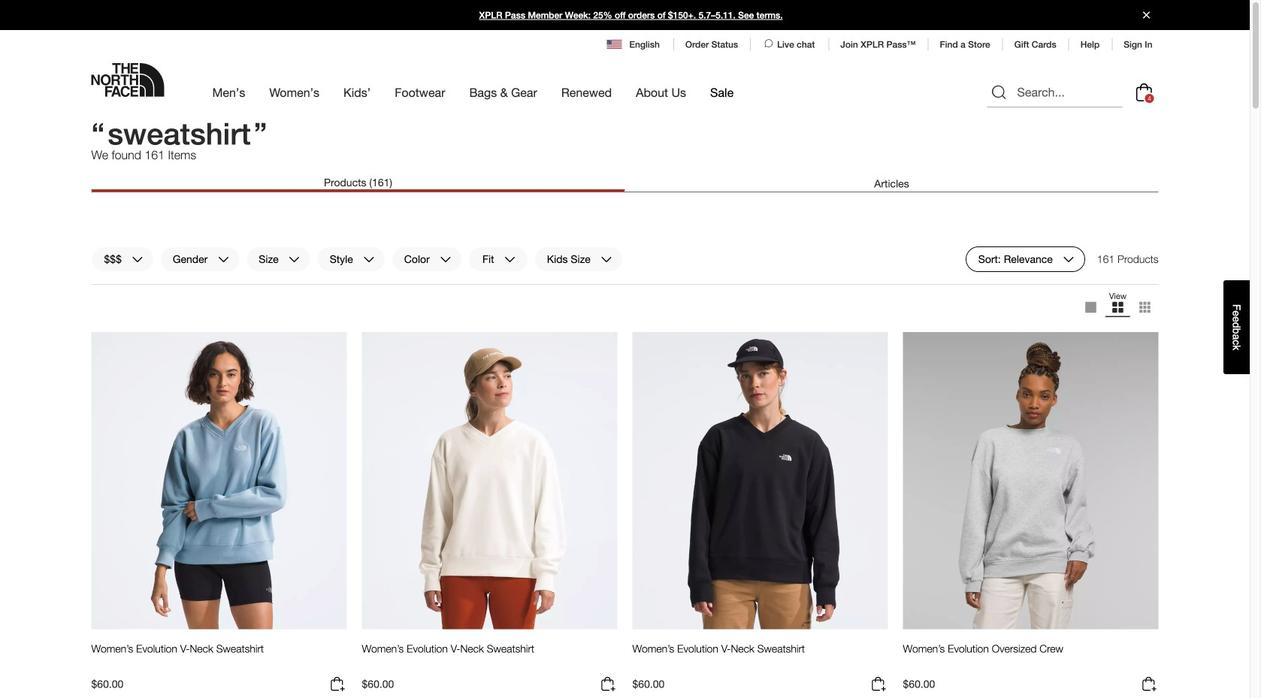 Task type: locate. For each thing, give the bounding box(es) containing it.
women's evolution v-neck sweatshirt image
[[91, 332, 347, 630], [362, 332, 618, 630], [633, 332, 888, 630]]

1 horizontal spatial women's evolution v-neck sweatshirt image
[[362, 332, 618, 630]]

list box
[[1078, 291, 1159, 324]]

0 horizontal spatial women's evolution v-neck sweatshirt image
[[91, 332, 347, 630]]

2 horizontal spatial women's evolution v-neck sweatshirt image
[[633, 332, 888, 630]]

status
[[1098, 247, 1159, 272]]

1 women's evolution v-neck sweatshirt image from the left
[[91, 332, 347, 630]]

tab list
[[91, 176, 1159, 192]]



Task type: vqa. For each thing, say whether or not it's contained in the screenshot.
the Chukkas
no



Task type: describe. For each thing, give the bounding box(es) containing it.
search all image
[[991, 84, 1009, 102]]

the north face home page image
[[91, 63, 164, 97]]

2 women's evolution v-neck sweatshirt image from the left
[[362, 332, 618, 630]]

Search search field
[[988, 78, 1123, 108]]

close image
[[1137, 12, 1157, 18]]

3 women's evolution v-neck sweatshirt image from the left
[[633, 332, 888, 630]]

women's evolution oversized crew image
[[903, 332, 1159, 630]]



